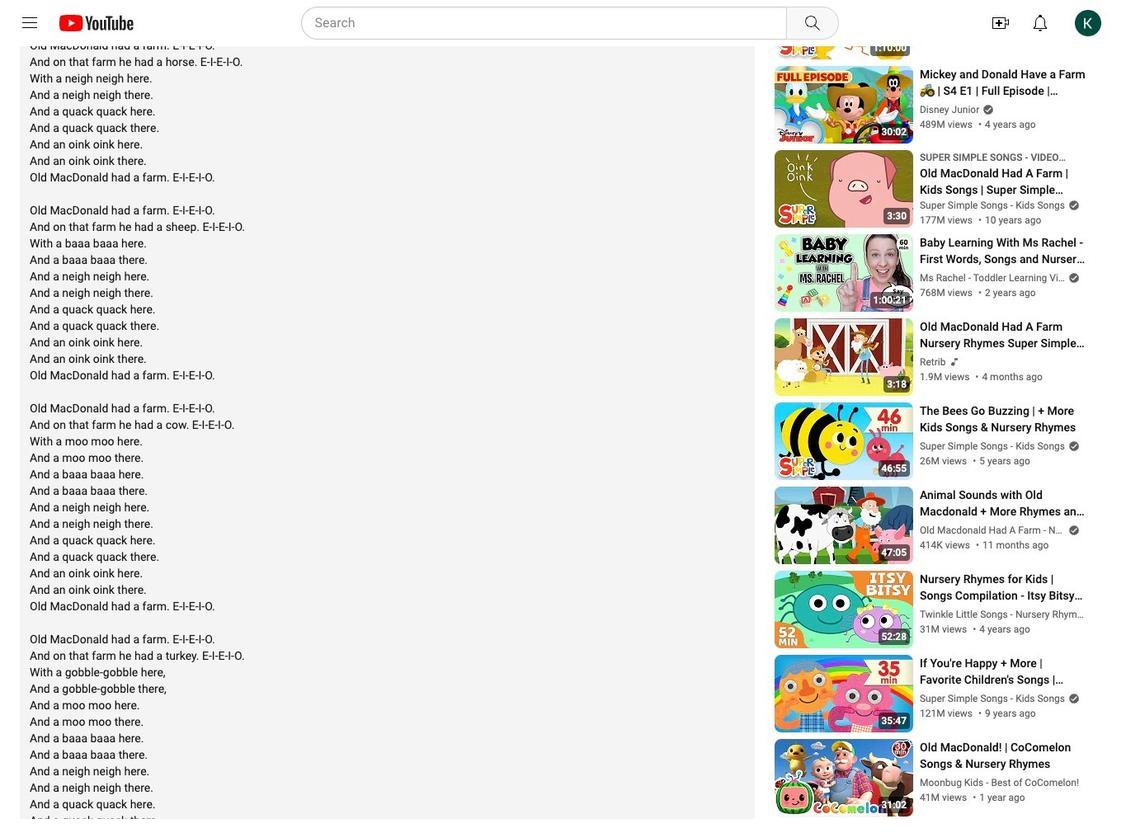 Task type: locate. For each thing, give the bounding box(es) containing it.
3 minutes, 30 seconds image
[[884, 208, 910, 225]]

None search field
[[271, 7, 842, 40]]

3 minutes, 18 seconds image
[[884, 377, 910, 393]]

the bees go buzzing | + more kids songs & nursery rhymes by super simple songs - kids songs 26,969,738 views 5 years ago 46 minutes element
[[920, 403, 1087, 436]]

verified image down mickey and donald have a farm 🚜 | s4 e1 | full episode | mickey mouse clubhouse | @disneyjunior by disney junior 489,277,504 views 4 years ago 30 minutes element on the top right of page
[[980, 104, 995, 115]]

1 hour, 10 minutes image
[[870, 40, 910, 56]]

46 minutes, 55 seconds image
[[879, 461, 910, 477]]

1 verified image from the top
[[1065, 199, 1080, 211]]

old macdonald had a farm | kids songs | super simple songs by super simple songs - kids songs 177,882,544 views 10 years ago 3 minutes, 30 seconds element
[[920, 165, 1087, 198]]

official artist channel image
[[946, 356, 961, 368]]

3 verified image from the top
[[1065, 525, 1080, 536]]

if you're happy + more | favorite children's songs | super simple songs by super simple songs - kids songs 121,165,233 views 9 years ago 35 minutes element
[[920, 655, 1087, 688]]

baby learning with ms rachel - first words, songs and nursery rhymes for babies - toddler videos by ms rachel - toddler learning videos 768,938,626 views 2 years ago 1 hour element
[[920, 235, 1087, 268]]

31 minutes, 2 seconds image
[[879, 797, 910, 814]]

verified image
[[1065, 199, 1080, 211], [1065, 440, 1080, 452], [1065, 525, 1080, 536], [1065, 693, 1080, 705]]

1 vertical spatial verified image
[[980, 104, 995, 115]]

verified image down if you're happy + more | favorite children's songs | super simple songs by super simple songs - kids songs 121,165,233 views 9 years ago 35 minutes element
[[1065, 693, 1080, 705]]

2 verified image from the top
[[1065, 440, 1080, 452]]

verified image
[[1065, 20, 1080, 31], [980, 104, 995, 115], [1065, 272, 1080, 284]]

avatar image image
[[1075, 10, 1102, 36]]

verified image for animal sounds with old macdonald + more rhymes and songs for kids by old macdonald had a farm - nursery rhymes for kids 414,644 views 11 months ago 47 minutes element
[[1065, 525, 1080, 536]]

verified image down five little ducks + more | kids songs and nursery rhymes | super simple songs by super simple songs - kids songs 120,220,793 views 7 years ago 1 hour, 10 minutes element at the top of the page
[[1065, 20, 1080, 31]]

animal sounds with old macdonald + more rhymes and songs for kids by old macdonald had a farm - nursery rhymes for kids 414,644 views 11 months ago 47 minutes element
[[920, 487, 1087, 520]]

verified image down baby learning with ms rachel - first words, songs and nursery rhymes for babies - toddler videos by ms rachel - toddler learning videos 768,938,626 views 2 years ago 1 hour element
[[1065, 272, 1080, 284]]

verified image down the bees go buzzing | + more kids songs & nursery rhymes by super simple songs - kids songs 26,969,738 views 5 years ago 46 minutes element
[[1065, 440, 1080, 452]]

verified image down animal sounds with old macdonald + more rhymes and songs for kids by old macdonald had a farm - nursery rhymes for kids 414,644 views 11 months ago 47 minutes element
[[1065, 525, 1080, 536]]

30 minutes, 2 seconds image
[[879, 124, 910, 140]]

2 vertical spatial verified image
[[1065, 272, 1080, 284]]

0 vertical spatial verified image
[[1065, 20, 1080, 31]]

1 hour, 21 seconds image
[[870, 292, 910, 309]]

verified image down the old macdonald had a farm | kids songs | super simple songs by super simple songs - kids songs 177,882,544 views 10 years ago 3 minutes, 30 seconds element
[[1065, 199, 1080, 211]]

super simple songs - video collection, volume 2  s1 e1 image
[[920, 150, 1087, 178]]

nursery rhymes for kids | songs compilation - itsy bitsy spider + more children songs by twinkle little songs - nursery rhymes 31,710,855 views 4 years ago 52 minutes element
[[920, 571, 1087, 604]]

4 verified image from the top
[[1065, 693, 1080, 705]]



Task type: describe. For each thing, give the bounding box(es) containing it.
47 minutes, 5 seconds image
[[879, 545, 910, 561]]

verified image for the bees go buzzing | + more kids songs & nursery rhymes by super simple songs - kids songs 26,969,738 views 5 years ago 46 minutes element
[[1065, 440, 1080, 452]]

35 minutes, 47 seconds image
[[879, 713, 910, 730]]

old macdonald had a farm   nursery rhymes   super simple songs by retrib 1,982,939 views 4 months ago 3 minutes, 18 seconds element
[[920, 319, 1087, 352]]

Search text field
[[315, 12, 783, 34]]

five little ducks + more | kids songs and nursery rhymes | super simple songs by super simple songs - kids songs 120,220,793 views 7 years ago 1 hour, 10 minutes element
[[920, 0, 1087, 15]]

52 minutes, 28 seconds image
[[879, 629, 910, 646]]

verified image for if you're happy + more | favorite children's songs | super simple songs by super simple songs - kids songs 121,165,233 views 9 years ago 35 minutes element
[[1065, 693, 1080, 705]]

verified image for mickey and donald have a farm 🚜 | s4 e1 | full episode | mickey mouse clubhouse | @disneyjunior by disney junior 489,277,504 views 4 years ago 30 minutes element on the top right of page
[[980, 104, 995, 115]]

verified image for five little ducks + more | kids songs and nursery rhymes | super simple songs by super simple songs - kids songs 120,220,793 views 7 years ago 1 hour, 10 minutes element at the top of the page
[[1065, 20, 1080, 31]]

verified image for baby learning with ms rachel - first words, songs and nursery rhymes for babies - toddler videos by ms rachel - toddler learning videos 768,938,626 views 2 years ago 1 hour element
[[1065, 272, 1080, 284]]

old macdonald! | cocomelon songs & nursery rhymes by moonbug kids - best of cocomelon! 41,761,314 views 1 year ago 31 minutes element
[[920, 740, 1087, 773]]

mickey and donald have a farm 🚜 | s4 e1 | full episode | mickey mouse clubhouse | @disneyjunior by disney junior 489,277,504 views 4 years ago 30 minutes element
[[920, 66, 1087, 99]]



Task type: vqa. For each thing, say whether or not it's contained in the screenshot.
3rd option from the bottom of the page
no



